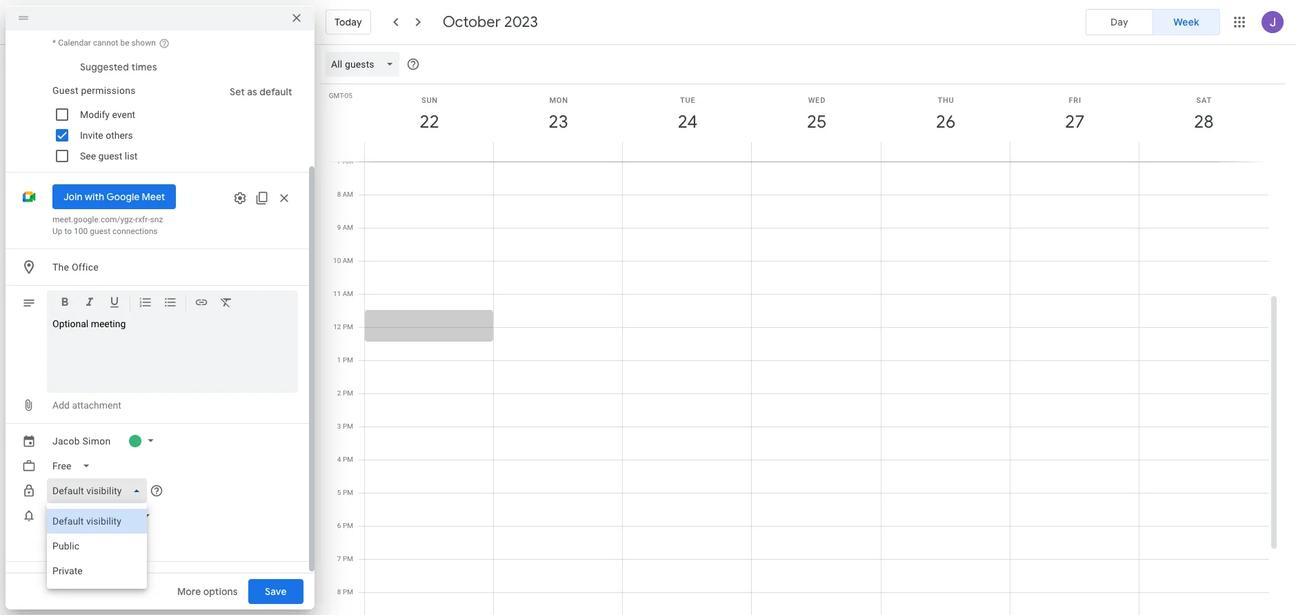 Task type: vqa. For each thing, say whether or not it's contained in the screenshot.
8 Am
yes



Task type: locate. For each thing, give the bounding box(es) containing it.
1 pm from the top
[[343, 323, 353, 331]]

pm right 2
[[343, 389, 353, 397]]

am for 9 am
[[343, 224, 353, 231]]

add for add notification
[[52, 536, 70, 547]]

october 2023
[[443, 12, 538, 32]]

group containing guest permissions
[[47, 79, 298, 166]]

the office button
[[47, 255, 298, 280]]

6
[[337, 522, 341, 529]]

event
[[112, 109, 135, 120]]

1 pm
[[337, 356, 353, 364]]

jacob simon
[[52, 436, 111, 447]]

day
[[1111, 16, 1129, 28]]

26 column header
[[881, 84, 1011, 162]]

0 vertical spatial guest
[[98, 150, 122, 162]]

am for 8 am
[[343, 191, 353, 198]]

see guest list
[[80, 150, 138, 162]]

2 pm from the top
[[343, 356, 353, 364]]

pm right 12
[[343, 323, 353, 331]]

am right 11
[[343, 290, 353, 297]]

remove formatting image
[[220, 295, 233, 311]]

27
[[1065, 110, 1085, 133]]

8 pm
[[337, 588, 353, 596]]

list
[[125, 150, 138, 162]]

pm for 8 pm
[[343, 588, 353, 596]]

3
[[337, 422, 341, 430]]

1 vertical spatial guest
[[90, 226, 111, 236]]

1 vertical spatial 7
[[337, 555, 341, 563]]

monday, october 23 element
[[543, 106, 575, 138]]

8 for 8 pm
[[337, 588, 341, 596]]

24
[[677, 110, 697, 133]]

8 down 7 pm
[[337, 588, 341, 596]]

10 am
[[333, 257, 353, 264]]

private option
[[47, 558, 147, 583]]

today button
[[326, 6, 371, 39]]

am right "9"
[[343, 224, 353, 231]]

group
[[47, 79, 298, 166]]

am up 9 am
[[343, 191, 353, 198]]

gmt-
[[329, 92, 345, 99]]

suggested times button
[[75, 55, 163, 79]]

thursday, october 26 element
[[931, 106, 962, 138]]

pm for 2 pm
[[343, 389, 353, 397]]

october
[[443, 12, 501, 32]]

23 column header
[[494, 84, 623, 162]]

saturday, october 28 element
[[1189, 106, 1221, 138]]

pm right 5
[[343, 489, 353, 496]]

10
[[333, 257, 341, 264]]

4 am from the top
[[343, 257, 353, 264]]

cannot
[[93, 38, 118, 48]]

None field
[[326, 52, 405, 77], [47, 453, 102, 478], [47, 478, 152, 503], [326, 52, 405, 77], [47, 453, 102, 478], [47, 478, 152, 503]]

100
[[74, 226, 88, 236]]

0 vertical spatial 7
[[337, 157, 341, 165]]

4
[[337, 456, 341, 463]]

7 down 6 at the bottom
[[337, 555, 341, 563]]

am
[[343, 157, 353, 165], [343, 191, 353, 198], [343, 224, 353, 231], [343, 257, 353, 264], [343, 290, 353, 297]]

2 8 from the top
[[337, 588, 341, 596]]

grid containing 22
[[320, 45, 1280, 615]]

6 pm from the top
[[343, 489, 353, 496]]

pm right 3
[[343, 422, 353, 430]]

guest inside "meet.google.com/ygz-rxfr-snz up to 100 guest connections"
[[90, 226, 111, 236]]

1 7 from the top
[[337, 157, 341, 165]]

pm right 1
[[343, 356, 353, 364]]

8
[[337, 191, 341, 198], [337, 588, 341, 596]]

pm
[[343, 323, 353, 331], [343, 356, 353, 364], [343, 389, 353, 397], [343, 422, 353, 430], [343, 456, 353, 463], [343, 489, 353, 496], [343, 522, 353, 529], [343, 555, 353, 563], [343, 588, 353, 596]]

8 pm from the top
[[343, 555, 353, 563]]

9 pm from the top
[[343, 588, 353, 596]]

add notification button
[[47, 529, 126, 554]]

thu 26
[[936, 96, 955, 133]]

1 vertical spatial 8
[[337, 588, 341, 596]]

pm for 4 pm
[[343, 456, 353, 463]]

fri
[[1070, 96, 1082, 105]]

meeting
[[91, 318, 126, 329]]

8 up "9"
[[337, 191, 341, 198]]

today
[[335, 16, 362, 28]]

2 7 from the top
[[337, 555, 341, 563]]

7 for 7 pm
[[337, 555, 341, 563]]

pm for 6 pm
[[343, 522, 353, 529]]

8 am
[[337, 191, 353, 198]]

gmt-05
[[329, 92, 353, 99]]

modify
[[80, 109, 110, 120]]

with
[[85, 191, 104, 203]]

tuesday, october 24 element
[[672, 106, 704, 138]]

as
[[247, 86, 258, 98]]

grid
[[320, 45, 1280, 615]]

7 up 8 am
[[337, 157, 341, 165]]

pm down 6 pm
[[343, 555, 353, 563]]

guest left "list"
[[98, 150, 122, 162]]

pm right 6 at the bottom
[[343, 522, 353, 529]]

5 pm from the top
[[343, 456, 353, 463]]

tue 24
[[677, 96, 697, 133]]

am for 7 am
[[343, 157, 353, 165]]

bold image
[[58, 295, 72, 311]]

1 8 from the top
[[337, 191, 341, 198]]

25 column header
[[752, 84, 882, 162]]

others
[[106, 130, 133, 141]]

add
[[52, 400, 70, 411], [52, 536, 70, 547]]

pm for 12 pm
[[343, 323, 353, 331]]

add left attachment
[[52, 400, 70, 411]]

26
[[936, 110, 955, 133]]

7 pm
[[337, 555, 353, 563]]

suggested
[[80, 61, 129, 73]]

* calendar cannot be shown
[[52, 38, 156, 48]]

7
[[337, 157, 341, 165], [337, 555, 341, 563]]

3 pm from the top
[[343, 389, 353, 397]]

1 add from the top
[[52, 400, 70, 411]]

5 am from the top
[[343, 290, 353, 297]]

7 pm from the top
[[343, 522, 353, 529]]

1 am from the top
[[343, 157, 353, 165]]

friday, october 27 element
[[1060, 106, 1091, 138]]

to
[[65, 226, 72, 236]]

week
[[1174, 16, 1200, 28]]

am right 10
[[343, 257, 353, 264]]

visibility list box
[[47, 503, 147, 589]]

guest
[[98, 150, 122, 162], [90, 226, 111, 236]]

3 am from the top
[[343, 224, 353, 231]]

default visibility option
[[47, 509, 147, 534]]

2
[[337, 389, 341, 397]]

am up 8 am
[[343, 157, 353, 165]]

0 vertical spatial add
[[52, 400, 70, 411]]

2 add from the top
[[52, 536, 70, 547]]

3 pm
[[337, 422, 353, 430]]

simon
[[82, 436, 111, 447]]

add for add attachment
[[52, 400, 70, 411]]

pm down 7 pm
[[343, 588, 353, 596]]

1 vertical spatial add
[[52, 536, 70, 547]]

4 pm from the top
[[343, 422, 353, 430]]

5
[[337, 489, 341, 496]]

am for 10 am
[[343, 257, 353, 264]]

join with google meet
[[64, 191, 165, 203]]

connections
[[113, 226, 158, 236]]

pm right 4
[[343, 456, 353, 463]]

suggested times
[[80, 61, 157, 73]]

italic image
[[83, 295, 97, 311]]

2 am from the top
[[343, 191, 353, 198]]

28 column header
[[1139, 84, 1269, 162]]

0 vertical spatial 8
[[337, 191, 341, 198]]

add left notification
[[52, 536, 70, 547]]

option group
[[1086, 9, 1221, 35]]

guest down meet.google.com/ygz-
[[90, 226, 111, 236]]



Task type: describe. For each thing, give the bounding box(es) containing it.
permissions
[[81, 85, 136, 96]]

24 column header
[[623, 84, 753, 162]]

pm for 7 pm
[[343, 555, 353, 563]]

Week radio
[[1153, 9, 1221, 35]]

optional
[[52, 318, 88, 329]]

set
[[230, 86, 245, 98]]

add attachment button
[[47, 393, 127, 418]]

guest permissions
[[52, 85, 136, 96]]

Day radio
[[1086, 9, 1154, 35]]

8 for 8 am
[[337, 191, 341, 198]]

times
[[131, 61, 157, 73]]

2 pm
[[337, 389, 353, 397]]

thu
[[938, 96, 955, 105]]

add notification
[[52, 536, 120, 547]]

4 pm
[[337, 456, 353, 463]]

guest
[[52, 85, 78, 96]]

set as default button
[[224, 79, 298, 104]]

see
[[80, 150, 96, 162]]

up
[[52, 226, 62, 236]]

*
[[52, 38, 56, 48]]

rxfr-
[[135, 215, 150, 224]]

wed
[[809, 96, 826, 105]]

mon 23
[[548, 96, 569, 133]]

6 pm
[[337, 522, 353, 529]]

25
[[806, 110, 826, 133]]

1
[[337, 356, 341, 364]]

notification
[[72, 536, 120, 547]]

join with google meet link
[[52, 184, 176, 209]]

pm for 5 pm
[[343, 489, 353, 496]]

fri 27
[[1065, 96, 1085, 133]]

modify event
[[80, 109, 135, 120]]

join
[[64, 191, 82, 203]]

mon
[[550, 96, 569, 105]]

Description text field
[[52, 318, 293, 387]]

28
[[1194, 110, 1214, 133]]

numbered list image
[[139, 295, 153, 311]]

wed 25
[[806, 96, 826, 133]]

meet.google.com/ygz-rxfr-snz up to 100 guest connections
[[52, 215, 163, 236]]

bulleted list image
[[164, 295, 177, 311]]

12 pm
[[334, 323, 353, 331]]

default
[[260, 86, 293, 98]]

5 pm
[[337, 489, 353, 496]]

formatting options toolbar
[[47, 291, 298, 320]]

option group containing day
[[1086, 9, 1221, 35]]

invite others
[[80, 130, 133, 141]]

12
[[334, 323, 341, 331]]

2023
[[505, 12, 538, 32]]

sunday, october 22 element
[[414, 106, 446, 138]]

23
[[548, 110, 568, 133]]

google
[[106, 191, 140, 203]]

the office
[[52, 262, 99, 273]]

set as default
[[230, 86, 293, 98]]

sat
[[1197, 96, 1213, 105]]

optional meeting
[[52, 318, 126, 329]]

shown
[[132, 38, 156, 48]]

11 am
[[333, 290, 353, 297]]

underline image
[[108, 295, 121, 311]]

office
[[72, 262, 99, 273]]

7 for 7 am
[[337, 157, 341, 165]]

sun
[[422, 96, 438, 105]]

sun 22
[[419, 96, 439, 133]]

am for 11 am
[[343, 290, 353, 297]]

meet
[[142, 191, 165, 203]]

calendar
[[58, 38, 91, 48]]

snz
[[150, 215, 163, 224]]

27 column header
[[1010, 84, 1140, 162]]

attachment
[[72, 400, 121, 411]]

11
[[333, 290, 341, 297]]

wednesday, october 25 element
[[801, 106, 833, 138]]

pm for 3 pm
[[343, 422, 353, 430]]

pm for 1 pm
[[343, 356, 353, 364]]

sat 28
[[1194, 96, 1214, 133]]

insert link image
[[195, 295, 208, 311]]

public option
[[47, 534, 147, 558]]

7 am
[[337, 157, 353, 165]]

05
[[345, 92, 353, 99]]

9
[[337, 224, 341, 231]]

meet.google.com/ygz-
[[52, 215, 135, 224]]

add attachment
[[52, 400, 121, 411]]

the
[[52, 262, 69, 273]]

9 am
[[337, 224, 353, 231]]

jacob
[[52, 436, 80, 447]]

22
[[419, 110, 439, 133]]

22 column header
[[364, 84, 494, 162]]



